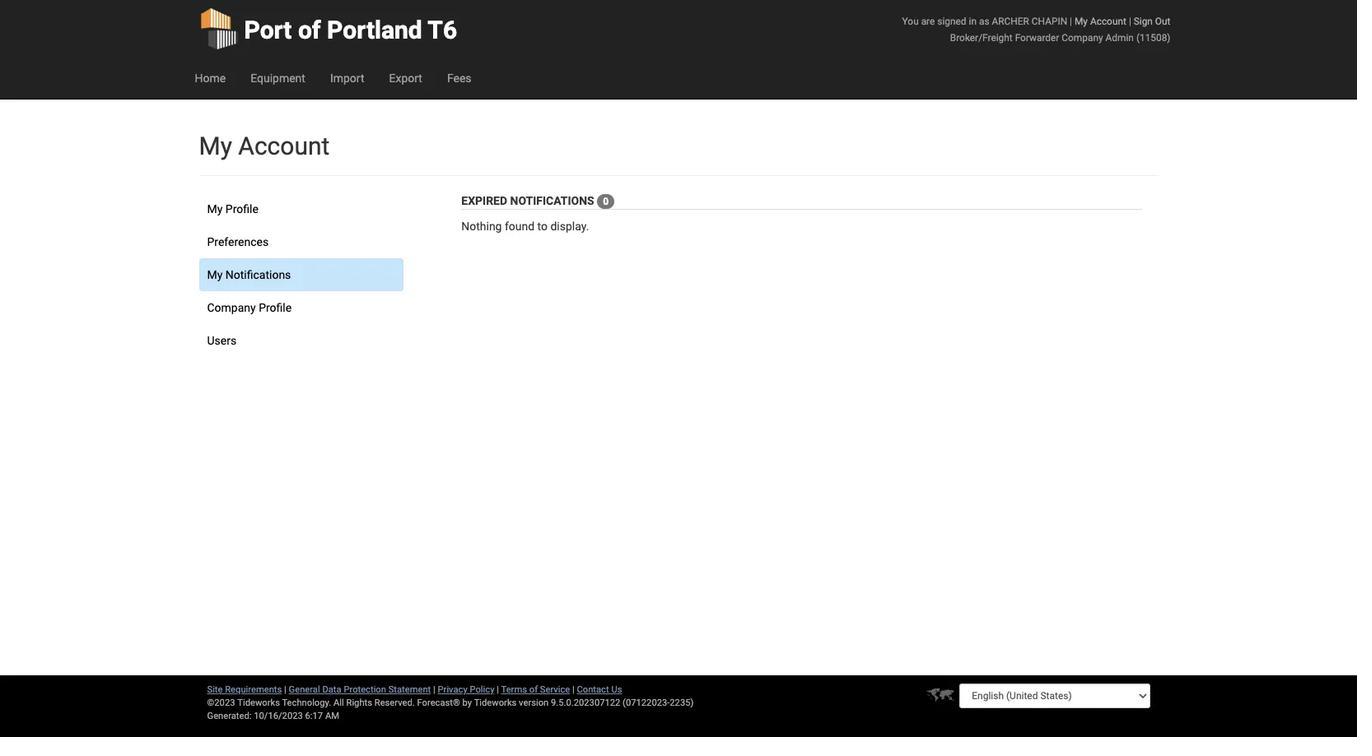 Task type: vqa. For each thing, say whether or not it's contained in the screenshot.
Details
no



Task type: describe. For each thing, give the bounding box(es) containing it.
home button
[[182, 58, 238, 99]]

as
[[979, 16, 990, 27]]

0
[[603, 196, 609, 208]]

chapin
[[1032, 16, 1067, 27]]

generated:
[[207, 712, 252, 722]]

general data protection statement link
[[289, 685, 431, 696]]

of inside the site requirements | general data protection statement | privacy policy | terms of service | contact us ©2023 tideworks technology. all rights reserved. forecast® by tideworks version 9.5.0.202307122 (07122023-2235) generated: 10/16/2023 6:17 am
[[529, 685, 538, 696]]

site
[[207, 685, 223, 696]]

policy
[[470, 685, 495, 696]]

equipment button
[[238, 58, 318, 99]]

requirements
[[225, 685, 282, 696]]

my for my account
[[199, 132, 232, 161]]

technology.
[[282, 698, 331, 709]]

0 horizontal spatial account
[[238, 132, 330, 161]]

my notifications
[[207, 268, 291, 282]]

are
[[921, 16, 935, 27]]

version
[[519, 698, 549, 709]]

| right chapin
[[1070, 16, 1072, 27]]

site requirements link
[[207, 685, 282, 696]]

my for my profile
[[207, 203, 223, 216]]

statement
[[388, 685, 431, 696]]

sign out link
[[1134, 16, 1171, 27]]

1 vertical spatial company
[[207, 301, 256, 315]]

all
[[334, 698, 344, 709]]

my account link
[[1075, 16, 1127, 27]]

am
[[325, 712, 339, 722]]

profile for company profile
[[259, 301, 292, 315]]

| left general
[[284, 685, 286, 696]]

service
[[540, 685, 570, 696]]

nothing
[[461, 220, 502, 233]]

data
[[322, 685, 341, 696]]

you
[[902, 16, 919, 27]]

9.5.0.202307122
[[551, 698, 620, 709]]

equipment
[[250, 72, 305, 85]]

general
[[289, 685, 320, 696]]

import
[[330, 72, 364, 85]]

forecast®
[[417, 698, 460, 709]]

nothing found to display.
[[461, 220, 589, 233]]

broker/freight
[[950, 32, 1013, 44]]

notifications for expired
[[510, 194, 594, 208]]

export button
[[377, 58, 435, 99]]

company inside you are signed in as archer chapin | my account | sign out broker/freight forwarder company admin (11508)
[[1062, 32, 1103, 44]]

my profile
[[207, 203, 258, 216]]

my inside you are signed in as archer chapin | my account | sign out broker/freight forwarder company admin (11508)
[[1075, 16, 1088, 27]]

10/16/2023
[[254, 712, 303, 722]]

export
[[389, 72, 422, 85]]

preferences
[[207, 236, 269, 249]]

archer
[[992, 16, 1029, 27]]

company profile
[[207, 301, 292, 315]]

expired
[[461, 194, 507, 208]]

display.
[[551, 220, 589, 233]]



Task type: locate. For each thing, give the bounding box(es) containing it.
my up my profile
[[199, 132, 232, 161]]

0 horizontal spatial company
[[207, 301, 256, 315]]

fees
[[447, 72, 472, 85]]

profile down my notifications
[[259, 301, 292, 315]]

0 vertical spatial company
[[1062, 32, 1103, 44]]

port
[[244, 16, 292, 44]]

rights
[[346, 698, 372, 709]]

2235)
[[670, 698, 694, 709]]

reserved.
[[375, 698, 415, 709]]

of right port
[[298, 16, 321, 44]]

1 vertical spatial account
[[238, 132, 330, 161]]

©2023 tideworks
[[207, 698, 280, 709]]

profile for my profile
[[226, 203, 258, 216]]

protection
[[344, 685, 386, 696]]

to
[[537, 220, 548, 233]]

forwarder
[[1015, 32, 1059, 44]]

contact us link
[[577, 685, 622, 696]]

0 vertical spatial of
[[298, 16, 321, 44]]

port of portland t6
[[244, 16, 457, 44]]

my right chapin
[[1075, 16, 1088, 27]]

by
[[462, 698, 472, 709]]

| left sign
[[1129, 16, 1131, 27]]

my
[[1075, 16, 1088, 27], [199, 132, 232, 161], [207, 203, 223, 216], [207, 268, 223, 282]]

| up tideworks
[[497, 685, 499, 696]]

|
[[1070, 16, 1072, 27], [1129, 16, 1131, 27], [284, 685, 286, 696], [433, 685, 435, 696], [497, 685, 499, 696], [572, 685, 575, 696]]

import button
[[318, 58, 377, 99]]

profile up preferences
[[226, 203, 258, 216]]

home
[[195, 72, 226, 85]]

company
[[1062, 32, 1103, 44], [207, 301, 256, 315]]

1 horizontal spatial company
[[1062, 32, 1103, 44]]

0 vertical spatial notifications
[[510, 194, 594, 208]]

privacy policy link
[[438, 685, 495, 696]]

1 horizontal spatial of
[[529, 685, 538, 696]]

you are signed in as archer chapin | my account | sign out broker/freight forwarder company admin (11508)
[[902, 16, 1171, 44]]

(07122023-
[[623, 698, 670, 709]]

of up version
[[529, 685, 538, 696]]

0 horizontal spatial profile
[[226, 203, 258, 216]]

users
[[207, 334, 237, 348]]

sign
[[1134, 16, 1153, 27]]

out
[[1155, 16, 1171, 27]]

profile
[[226, 203, 258, 216], [259, 301, 292, 315]]

us
[[611, 685, 622, 696]]

tideworks
[[474, 698, 517, 709]]

expired notifications 0
[[461, 194, 609, 208]]

1 horizontal spatial account
[[1090, 16, 1127, 27]]

account down equipment popup button
[[238, 132, 330, 161]]

my account
[[199, 132, 330, 161]]

admin
[[1106, 32, 1134, 44]]

notifications inside 'expired notifications 0'
[[510, 194, 594, 208]]

1 horizontal spatial profile
[[259, 301, 292, 315]]

0 vertical spatial profile
[[226, 203, 258, 216]]

my down preferences
[[207, 268, 223, 282]]

1 vertical spatial profile
[[259, 301, 292, 315]]

| up the forecast®
[[433, 685, 435, 696]]

0 vertical spatial account
[[1090, 16, 1127, 27]]

1 horizontal spatial notifications
[[510, 194, 594, 208]]

company up users
[[207, 301, 256, 315]]

fees button
[[435, 58, 484, 99]]

found
[[505, 220, 535, 233]]

t6
[[428, 16, 457, 44]]

privacy
[[438, 685, 468, 696]]

terms of service link
[[501, 685, 570, 696]]

notifications
[[510, 194, 594, 208], [226, 268, 291, 282]]

in
[[969, 16, 977, 27]]

site requirements | general data protection statement | privacy policy | terms of service | contact us ©2023 tideworks technology. all rights reserved. forecast® by tideworks version 9.5.0.202307122 (07122023-2235) generated: 10/16/2023 6:17 am
[[207, 685, 694, 722]]

1 vertical spatial notifications
[[226, 268, 291, 282]]

company down my account link
[[1062, 32, 1103, 44]]

| up the 9.5.0.202307122
[[572, 685, 575, 696]]

account
[[1090, 16, 1127, 27], [238, 132, 330, 161]]

6:17
[[305, 712, 323, 722]]

0 horizontal spatial of
[[298, 16, 321, 44]]

signed
[[937, 16, 966, 27]]

port of portland t6 link
[[199, 0, 457, 58]]

notifications up company profile
[[226, 268, 291, 282]]

1 vertical spatial of
[[529, 685, 538, 696]]

portland
[[327, 16, 422, 44]]

account up admin
[[1090, 16, 1127, 27]]

account inside you are signed in as archer chapin | my account | sign out broker/freight forwarder company admin (11508)
[[1090, 16, 1127, 27]]

my for my notifications
[[207, 268, 223, 282]]

0 horizontal spatial notifications
[[226, 268, 291, 282]]

notifications up to
[[510, 194, 594, 208]]

terms
[[501, 685, 527, 696]]

(11508)
[[1136, 32, 1171, 44]]

contact
[[577, 685, 609, 696]]

of
[[298, 16, 321, 44], [529, 685, 538, 696]]

my up preferences
[[207, 203, 223, 216]]

notifications for my
[[226, 268, 291, 282]]



